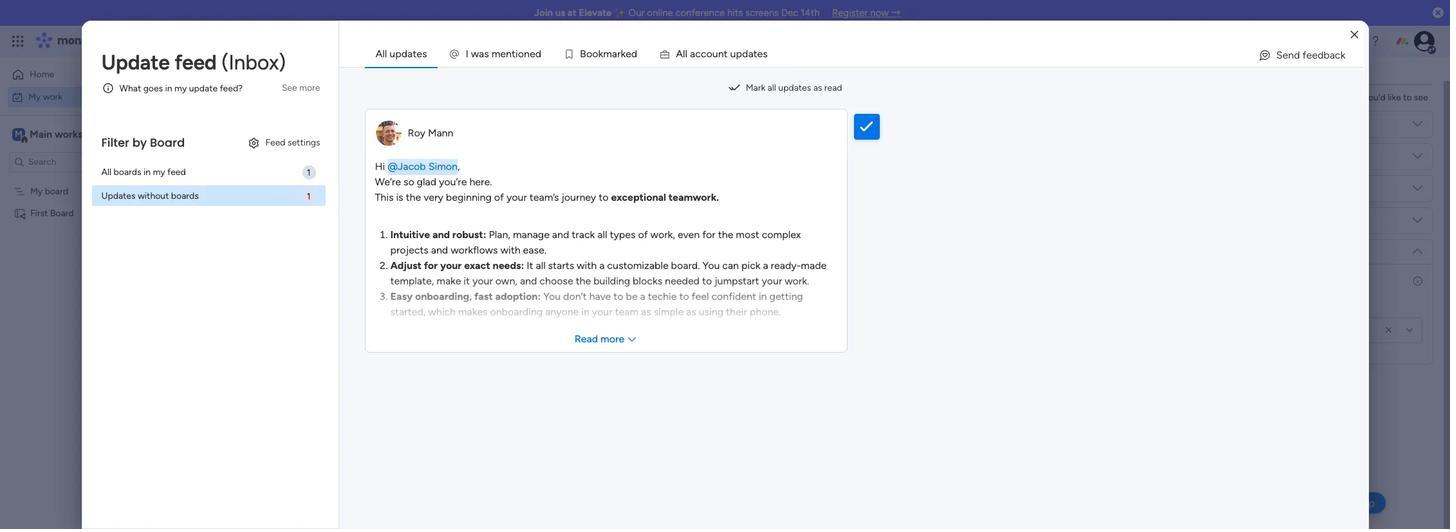 Task type: vqa. For each thing, say whether or not it's contained in the screenshot.
boards,
yes



Task type: describe. For each thing, give the bounding box(es) containing it.
my work
[[193, 75, 279, 104]]

phone.
[[750, 306, 781, 318]]

1 l from the left
[[683, 48, 685, 60]]

feed settings button
[[242, 133, 325, 153]]

help image
[[1369, 35, 1382, 48]]

track
[[572, 229, 595, 241]]

plan,
[[489, 229, 510, 241]]

we're
[[375, 176, 401, 188]]

read more
[[575, 333, 624, 345]]

your up fast at the bottom of page
[[472, 275, 493, 287]]

boards,
[[1249, 92, 1278, 103]]

adoption:
[[495, 290, 541, 303]]

workspace image
[[12, 127, 25, 141]]

settings
[[288, 137, 320, 148]]

read
[[824, 82, 842, 93]]

home button
[[8, 64, 138, 85]]

0 vertical spatial items
[[383, 107, 405, 118]]

and inside it all starts with a customizable board. you can pick a ready-made template, make it your own, and choose the building blocks needed to jumpstart your work.
[[520, 275, 537, 287]]

a right p
[[748, 48, 753, 60]]

2 e from the left
[[530, 48, 535, 60]]

needed
[[665, 275, 700, 287]]

feed?
[[220, 83, 243, 94]]

for inside plan, manage and track all types of work, even for the most complex projects and workflows with ease.
[[702, 229, 716, 241]]

you're
[[439, 176, 467, 188]]

1 horizontal spatial board
[[150, 135, 185, 151]]

the inside plan, manage and track all types of work, even for the most complex projects and workflows with ease.
[[718, 229, 733, 241]]

don't
[[563, 290, 587, 303]]

0
[[316, 419, 321, 430]]

plan, manage and track all types of work, even for the most complex projects and workflows with ease.
[[390, 229, 801, 256]]

3 t from the left
[[753, 48, 757, 60]]

of inside plan, manage and track all types of work, even for the most complex projects and workflows with ease.
[[638, 229, 648, 241]]

all for starts
[[536, 259, 546, 272]]

a right a
[[690, 48, 695, 60]]

mark all updates as read button
[[723, 78, 847, 98]]

customize my work
[[1213, 65, 1314, 80]]

customize for customize
[[431, 107, 475, 118]]

so
[[404, 176, 414, 188]]

2 t from the left
[[724, 48, 728, 60]]

work,
[[650, 229, 675, 241]]

0 horizontal spatial work
[[228, 75, 279, 104]]

own,
[[495, 275, 517, 287]]

1 t from the left
[[512, 48, 516, 60]]

done
[[360, 107, 381, 118]]

it all starts with a customizable board. you can pick a ready-made template, make it your own, and choose the building blocks needed to jumpstart your work.
[[390, 259, 827, 287]]

choose the boards, columns and people you'd like to see
[[1200, 92, 1428, 103]]

using
[[699, 306, 724, 318]]

1 horizontal spatial boards
[[171, 190, 199, 201]]

my inside main content
[[1270, 65, 1285, 80]]

1 n from the left
[[506, 48, 512, 60]]

which
[[428, 306, 456, 318]]

filter by board
[[101, 135, 185, 151]]

1 image
[[1262, 26, 1274, 41]]

intuitive and robust:
[[390, 229, 486, 241]]

(inbox)
[[221, 50, 286, 75]]

techie
[[648, 290, 677, 303]]

adjust
[[390, 259, 422, 272]]

choose
[[540, 275, 573, 287]]

of inside hi @jacob simon , we're so glad you're here. this is the very beginning of your team's journey to exceptional teamwork.
[[494, 191, 504, 203]]

more for read more
[[601, 333, 624, 345]]

roy
[[408, 127, 425, 139]]

Filter dashboard by text search field
[[190, 103, 311, 124]]

see
[[282, 82, 297, 93]]

is
[[396, 191, 403, 203]]

and left track
[[552, 229, 569, 241]]

my work button
[[8, 87, 138, 107]]

1 s from the left
[[484, 48, 489, 60]]

even
[[678, 229, 700, 241]]

2 c from the left
[[701, 48, 706, 60]]

0 horizontal spatial boards
[[114, 166, 141, 177]]

3 n from the left
[[718, 48, 724, 60]]

0 horizontal spatial items
[[324, 419, 346, 430]]

send feedback button
[[1253, 45, 1351, 66]]

started,
[[390, 306, 426, 318]]

you inside you don't have to be a techie to feel confident in getting started, which makes onboarding anyone in your team as simple as using their phone.
[[543, 290, 561, 303]]

updates inside "all updates" link
[[390, 48, 427, 60]]

Search in workspace field
[[27, 154, 107, 169]]

team
[[615, 306, 639, 318]]

help button
[[1341, 492, 1386, 514]]

exact
[[464, 259, 490, 272]]

1 vertical spatial for
[[424, 259, 438, 272]]

made
[[801, 259, 827, 272]]

item
[[209, 187, 228, 198]]

my for feed
[[153, 166, 165, 177]]

choose
[[1200, 92, 1231, 103]]

feed
[[266, 137, 285, 148]]

blocks
[[633, 275, 662, 287]]

in up updates without boards
[[143, 166, 151, 177]]

workflows
[[451, 244, 498, 256]]

v2 info image
[[1413, 275, 1423, 288]]

the inside hi @jacob simon , we're so glad you're here. this is the very beginning of your team's journey to exceptional teamwork.
[[406, 191, 421, 203]]

dec
[[781, 7, 798, 19]]

2 k from the left
[[621, 48, 626, 60]]

1 horizontal spatial as
[[686, 306, 696, 318]]

feed settings
[[266, 137, 320, 148]]

help
[[1352, 497, 1375, 509]]

elevate
[[579, 7, 612, 19]]

3 o from the left
[[592, 48, 598, 60]]

first board
[[30, 208, 74, 219]]

feel
[[692, 290, 709, 303]]

m for a
[[603, 48, 612, 60]]

and inside customize my work main content
[[1317, 92, 1332, 103]]

our
[[629, 7, 645, 19]]

0 items
[[316, 419, 346, 430]]

have
[[589, 290, 611, 303]]

first
[[30, 208, 48, 219]]

tab list containing all updates
[[365, 41, 1364, 67]]

all updates link
[[365, 42, 437, 66]]

fast
[[474, 290, 493, 303]]

goes
[[143, 83, 163, 94]]

here.
[[469, 176, 492, 188]]

hide done items
[[339, 107, 405, 118]]

by
[[132, 135, 147, 151]]

this
[[375, 191, 394, 203]]

main workspace
[[30, 128, 106, 140]]

it
[[527, 259, 533, 272]]

see
[[1414, 92, 1428, 103]]

very
[[424, 191, 443, 203]]

the inside it all starts with a customizable board. you can pick a ready-made template, make it your own, and choose the building blocks needed to jumpstart your work.
[[576, 275, 591, 287]]

to inside it all starts with a customizable board. you can pick a ready-made template, make it your own, and choose the building blocks needed to jumpstart your work.
[[702, 275, 712, 287]]

list box containing my board
[[0, 178, 164, 398]]

starts
[[548, 259, 574, 272]]

online
[[647, 7, 673, 19]]

your down ready-
[[762, 275, 782, 287]]

onboarding,
[[415, 290, 472, 303]]

join us at elevate ✨ our online conference hits screens dec 14th
[[534, 7, 820, 19]]

1 k from the left
[[598, 48, 603, 60]]

close image
[[1351, 30, 1358, 40]]

read
[[575, 333, 598, 345]]

my for update
[[174, 83, 187, 94]]

m
[[15, 128, 22, 139]]

customize my work main content
[[171, 31, 1449, 529]]

join
[[534, 7, 553, 19]]

updates inside mark all updates as read button
[[778, 82, 811, 93]]

customizable
[[607, 259, 669, 272]]

show?
[[1342, 276, 1367, 287]]

which
[[1208, 276, 1233, 287]]

i w a s m e n t i o n e d
[[466, 48, 541, 60]]



Task type: locate. For each thing, give the bounding box(es) containing it.
2 d from the left
[[631, 48, 637, 60]]

1 horizontal spatial k
[[621, 48, 626, 60]]

work down send feedback
[[1287, 65, 1314, 80]]

all for all updates
[[376, 48, 387, 60]]

1 horizontal spatial priority
[[1384, 160, 1413, 171]]

1 o from the left
[[518, 48, 524, 60]]

tab list
[[365, 41, 1364, 67]]

0 horizontal spatial more
[[299, 82, 320, 93]]

1 horizontal spatial updates
[[778, 82, 811, 93]]

0 horizontal spatial u
[[712, 48, 718, 60]]

main
[[30, 128, 52, 140]]

1 vertical spatial items
[[324, 419, 346, 430]]

your inside you don't have to be a techie to feel confident in getting started, which makes onboarding anyone in your team as simple as using their phone.
[[592, 306, 613, 318]]

all right mark
[[768, 82, 776, 93]]

a
[[676, 48, 683, 60]]

exceptional
[[611, 191, 666, 203]]

boards up the 'updates'
[[114, 166, 141, 177]]

hide
[[339, 107, 358, 118]]

which priority column should we show?
[[1208, 276, 1367, 287]]

0 horizontal spatial d
[[535, 48, 541, 60]]

work
[[43, 91, 63, 102]]

update
[[101, 50, 170, 75]]

m left the r
[[603, 48, 612, 60]]

boards right without
[[171, 190, 199, 201]]

and left people
[[1317, 92, 1332, 103]]

e right i
[[530, 48, 535, 60]]

register now →
[[832, 7, 901, 19]]

d
[[535, 48, 541, 60], [631, 48, 637, 60], [742, 48, 748, 60]]

1 vertical spatial of
[[638, 229, 648, 241]]

2 horizontal spatial t
[[753, 48, 757, 60]]

1 vertical spatial boards
[[171, 190, 199, 201]]

i
[[466, 48, 468, 60]]

feedback
[[1303, 49, 1346, 61]]

l right a
[[685, 48, 687, 60]]

o left p
[[706, 48, 712, 60]]

1 horizontal spatial customize
[[1213, 65, 1267, 80]]

mark
[[746, 82, 765, 93]]

to left be
[[614, 290, 623, 303]]

w
[[471, 48, 479, 60]]

d right i
[[535, 48, 541, 60]]

1 m from the left
[[492, 48, 500, 60]]

1 horizontal spatial for
[[702, 229, 716, 241]]

search everything image
[[1341, 35, 1354, 48]]

updates
[[390, 48, 427, 60], [778, 82, 811, 93]]

0 vertical spatial all
[[376, 48, 387, 60]]

you down choose
[[543, 290, 561, 303]]

0 horizontal spatial updates
[[390, 48, 427, 60]]

a right be
[[640, 290, 645, 303]]

o left the r
[[586, 48, 592, 60]]

template,
[[390, 275, 434, 287]]

u down hits
[[730, 48, 736, 60]]

1 c from the left
[[695, 48, 701, 60]]

more right 'see'
[[299, 82, 320, 93]]

work inside main content
[[1287, 65, 1314, 80]]

2 horizontal spatial d
[[742, 48, 748, 60]]

0 vertical spatial boards
[[114, 166, 141, 177]]

jumpstart
[[715, 275, 759, 287]]

to right journey
[[599, 191, 609, 203]]

updates left read
[[778, 82, 811, 93]]

a l l a c c o u n t u p d a t e s
[[676, 48, 768, 60]]

1 horizontal spatial items
[[383, 107, 405, 118]]

my work
[[28, 91, 63, 102]]

makes
[[458, 306, 488, 318]]

m left i
[[492, 48, 500, 60]]

1 vertical spatial with
[[577, 259, 597, 272]]

items right 0
[[324, 419, 346, 430]]

0 horizontal spatial you
[[543, 290, 561, 303]]

0 horizontal spatial board
[[50, 208, 74, 219]]

select product image
[[12, 35, 24, 48]]

workspace
[[55, 128, 106, 140]]

more for see more
[[299, 82, 320, 93]]

my board
[[30, 186, 68, 197]]

4 o from the left
[[706, 48, 712, 60]]

monday button
[[33, 24, 205, 58]]

the up don't
[[576, 275, 591, 287]]

e left i
[[500, 48, 506, 60]]

your left team's
[[507, 191, 527, 203]]

onboarding
[[490, 306, 543, 318]]

pick
[[741, 259, 761, 272]]

d up mark
[[742, 48, 748, 60]]

with inside it all starts with a customizable board. you can pick a ready-made template, make it your own, and choose the building blocks needed to jumpstart your work.
[[577, 259, 597, 272]]

your
[[507, 191, 527, 203], [440, 259, 462, 272], [472, 275, 493, 287], [762, 275, 782, 287], [592, 306, 613, 318]]

2 horizontal spatial n
[[718, 48, 724, 60]]

0 horizontal spatial as
[[641, 306, 651, 318]]

e right the r
[[626, 48, 631, 60]]

1 horizontal spatial n
[[524, 48, 530, 60]]

0 vertical spatial you
[[703, 259, 720, 272]]

d for a l l a c c o u n t u p d a t e s
[[742, 48, 748, 60]]

without
[[138, 190, 169, 201]]

all for all boards in my feed
[[101, 166, 111, 177]]

item 1
[[209, 187, 234, 198]]

1 horizontal spatial more
[[601, 333, 624, 345]]

all right it
[[536, 259, 546, 272]]

adjust for your exact needs:
[[390, 259, 524, 272]]

0 horizontal spatial of
[[494, 191, 504, 203]]

0 vertical spatial my
[[174, 83, 187, 94]]

t
[[512, 48, 516, 60], [724, 48, 728, 60], [753, 48, 757, 60]]

column
[[1265, 276, 1297, 287]]

customize inside button
[[431, 107, 475, 118]]

1 horizontal spatial of
[[638, 229, 648, 241]]

0 vertical spatial more
[[299, 82, 320, 93]]

board.
[[671, 259, 700, 272]]

be
[[626, 290, 638, 303]]

columns
[[1281, 92, 1315, 103]]

list box
[[0, 178, 164, 398]]

the right is
[[406, 191, 421, 203]]

0 horizontal spatial all
[[101, 166, 111, 177]]

priority
[[1384, 160, 1413, 171], [1235, 276, 1263, 287]]

shareable board image
[[14, 207, 26, 219]]

manage
[[513, 229, 550, 241]]

1 horizontal spatial all
[[376, 48, 387, 60]]

we
[[1328, 276, 1339, 287]]

1 e from the left
[[500, 48, 506, 60]]

2 u from the left
[[730, 48, 736, 60]]

team's
[[530, 191, 559, 203]]

0 vertical spatial for
[[702, 229, 716, 241]]

and down it
[[520, 275, 537, 287]]

n left p
[[718, 48, 724, 60]]

1 horizontal spatial s
[[763, 48, 768, 60]]

1 horizontal spatial with
[[577, 259, 597, 272]]

2 horizontal spatial as
[[813, 82, 822, 93]]

0 horizontal spatial my
[[153, 166, 165, 177]]

for right even on the left top of page
[[702, 229, 716, 241]]

projects
[[390, 244, 429, 256]]

r
[[617, 48, 621, 60]]

e right p
[[757, 48, 763, 60]]

1 vertical spatial priority
[[1235, 276, 1263, 287]]

read more button
[[365, 326, 847, 352]]

0 horizontal spatial for
[[424, 259, 438, 272]]

feed up without
[[167, 166, 186, 177]]

of
[[494, 191, 504, 203], [638, 229, 648, 241]]

l down join us at elevate ✨ our online conference hits screens dec 14th
[[683, 48, 685, 60]]

1 vertical spatial all
[[597, 229, 607, 241]]

with down plan, manage and track all types of work, even for the most complex projects and workflows with ease.
[[577, 259, 597, 272]]

you inside it all starts with a customizable board. you can pick a ready-made template, make it your own, and choose the building blocks needed to jumpstart your work.
[[703, 259, 720, 272]]

0 vertical spatial board
[[150, 135, 185, 151]]

all up hide done items
[[376, 48, 387, 60]]

for up make
[[424, 259, 438, 272]]

0 vertical spatial with
[[500, 244, 520, 256]]

customize for customize my work
[[1213, 65, 1267, 80]]

confident
[[712, 290, 756, 303]]

2 m from the left
[[603, 48, 612, 60]]

item
[[285, 164, 303, 175]]

n right i
[[524, 48, 530, 60]]

and left the robust:
[[432, 229, 450, 241]]

you left can
[[703, 259, 720, 272]]

in right goes
[[165, 83, 172, 94]]

2 vertical spatial all
[[536, 259, 546, 272]]

0 vertical spatial of
[[494, 191, 504, 203]]

o right b
[[592, 48, 598, 60]]

0 horizontal spatial t
[[512, 48, 516, 60]]

conference
[[675, 7, 725, 19]]

what goes in my update feed?
[[119, 83, 243, 94]]

with up needs:
[[500, 244, 520, 256]]

s right p
[[763, 48, 768, 60]]

2 n from the left
[[524, 48, 530, 60]]

1 horizontal spatial my
[[174, 83, 187, 94]]

o right w
[[518, 48, 524, 60]]

d right the r
[[631, 48, 637, 60]]

of left work,
[[638, 229, 648, 241]]

2 o from the left
[[586, 48, 592, 60]]

make
[[437, 275, 461, 287]]

→
[[891, 7, 901, 19]]

you'd
[[1364, 92, 1386, 103]]

0 horizontal spatial n
[[506, 48, 512, 60]]

in up phone.
[[759, 290, 767, 303]]

your inside hi @jacob simon , we're so glad you're here. this is the very beginning of your team's journey to exceptional teamwork.
[[507, 191, 527, 203]]

1 vertical spatial customize
[[431, 107, 475, 118]]

0 horizontal spatial s
[[484, 48, 489, 60]]

my up without
[[153, 166, 165, 177]]

anyone
[[545, 306, 579, 318]]

0 horizontal spatial all
[[536, 259, 546, 272]]

14th
[[801, 7, 820, 19]]

n left i
[[506, 48, 512, 60]]

customize up boards,
[[1213, 65, 1267, 80]]

as inside button
[[813, 82, 822, 93]]

in down don't
[[581, 306, 590, 318]]

✨
[[614, 7, 626, 19]]

intuitive
[[390, 229, 430, 241]]

m for e
[[492, 48, 500, 60]]

the inside customize my work main content
[[1233, 92, 1246, 103]]

more inside button
[[299, 82, 320, 93]]

my inside button
[[28, 91, 41, 102]]

first board group
[[1208, 299, 1423, 343]]

1 vertical spatial more
[[601, 333, 624, 345]]

more inside "button"
[[601, 333, 624, 345]]

customize up mann
[[431, 107, 475, 118]]

mark all updates as read
[[746, 82, 842, 93]]

to inside main content
[[1403, 92, 1412, 103]]

2 horizontal spatial all
[[768, 82, 776, 93]]

1 horizontal spatial you
[[703, 259, 720, 272]]

my for my board
[[30, 186, 43, 197]]

work left 'see'
[[228, 75, 279, 104]]

0 horizontal spatial m
[[492, 48, 500, 60]]

2 s from the left
[[763, 48, 768, 60]]

all inside button
[[768, 82, 776, 93]]

and down the intuitive and robust:
[[431, 244, 448, 256]]

option
[[0, 180, 164, 182]]

all up the 'updates'
[[101, 166, 111, 177]]

t left p
[[724, 48, 728, 60]]

d for i w a s m e n t i o n e d
[[535, 48, 541, 60]]

ease.
[[523, 244, 546, 256]]

1 horizontal spatial work
[[1287, 65, 1314, 80]]

as left read
[[813, 82, 822, 93]]

the
[[1233, 92, 1246, 103], [406, 191, 421, 203], [718, 229, 733, 241], [576, 275, 591, 287]]

1 horizontal spatial d
[[631, 48, 637, 60]]

all inside plan, manage and track all types of work, even for the most complex projects and workflows with ease.
[[597, 229, 607, 241]]

what
[[119, 83, 141, 94]]

a
[[479, 48, 484, 60], [612, 48, 617, 60], [690, 48, 695, 60], [748, 48, 753, 60], [599, 259, 605, 272], [763, 259, 768, 272], [640, 290, 645, 303]]

a right b
[[612, 48, 617, 60]]

a right the i
[[479, 48, 484, 60]]

u left p
[[712, 48, 718, 60]]

3 d from the left
[[742, 48, 748, 60]]

1 horizontal spatial m
[[603, 48, 612, 60]]

all
[[768, 82, 776, 93], [597, 229, 607, 241], [536, 259, 546, 272]]

0 vertical spatial customize
[[1213, 65, 1267, 80]]

1 horizontal spatial t
[[724, 48, 728, 60]]

needs:
[[493, 259, 524, 272]]

s right w
[[484, 48, 489, 60]]

0 vertical spatial updates
[[390, 48, 427, 60]]

feed up update
[[175, 50, 217, 75]]

2 l from the left
[[685, 48, 687, 60]]

u
[[712, 48, 718, 60], [730, 48, 736, 60]]

3 e from the left
[[626, 48, 631, 60]]

to down 'needed'
[[679, 290, 689, 303]]

1 vertical spatial feed
[[167, 166, 186, 177]]

1 horizontal spatial all
[[597, 229, 607, 241]]

1 vertical spatial board
[[50, 208, 74, 219]]

0 horizontal spatial k
[[598, 48, 603, 60]]

items right the done
[[383, 107, 405, 118]]

the left boards,
[[1233, 92, 1246, 103]]

see more button
[[277, 78, 325, 98]]

0 horizontal spatial with
[[500, 244, 520, 256]]

1 vertical spatial my
[[153, 166, 165, 177]]

my inside list box
[[30, 186, 43, 197]]

it
[[464, 275, 470, 287]]

a right pick
[[763, 259, 768, 272]]

all for updates
[[768, 82, 776, 93]]

to right like
[[1403, 92, 1412, 103]]

more right read on the left of the page
[[601, 333, 624, 345]]

1 horizontal spatial u
[[730, 48, 736, 60]]

to inside hi @jacob simon , we're so glad you're here. this is the very beginning of your team's journey to exceptional teamwork.
[[599, 191, 609, 203]]

a inside you don't have to be a techie to feel confident in getting started, which makes onboarding anyone in your team as simple as using their phone.
[[640, 290, 645, 303]]

your up make
[[440, 259, 462, 272]]

0 horizontal spatial customize
[[431, 107, 475, 118]]

beginning
[[446, 191, 492, 203]]

my for my work
[[28, 91, 41, 102]]

the left most
[[718, 229, 733, 241]]

as right team at the left
[[641, 306, 651, 318]]

jacob simon image
[[1414, 31, 1435, 51]]

0 horizontal spatial priority
[[1235, 276, 1263, 287]]

of right the beginning
[[494, 191, 504, 203]]

0 vertical spatial feed
[[175, 50, 217, 75]]

all inside it all starts with a customizable board. you can pick a ready-made template, make it your own, and choose the building blocks needed to jumpstart your work.
[[536, 259, 546, 272]]

1 item
[[279, 164, 303, 175]]

1 vertical spatial updates
[[778, 82, 811, 93]]

0 vertical spatial all
[[768, 82, 776, 93]]

board inside list box
[[50, 208, 74, 219]]

at
[[568, 7, 577, 19]]

board down board
[[50, 208, 74, 219]]

updates left the i
[[390, 48, 427, 60]]

board right by on the top left of the page
[[150, 135, 185, 151]]

as down feel
[[686, 306, 696, 318]]

getting
[[769, 290, 803, 303]]

ready-
[[771, 259, 801, 272]]

4 e from the left
[[757, 48, 763, 60]]

1 vertical spatial you
[[543, 290, 561, 303]]

your down the have
[[592, 306, 613, 318]]

all right track
[[597, 229, 607, 241]]

you
[[703, 259, 720, 272], [543, 290, 561, 303]]

my
[[174, 83, 187, 94], [153, 166, 165, 177]]

to up feel
[[702, 275, 712, 287]]

with inside plan, manage and track all types of work, even for the most complex projects and workflows with ease.
[[500, 244, 520, 256]]

1 vertical spatial all
[[101, 166, 111, 177]]

1 u from the left
[[712, 48, 718, 60]]

a up building
[[599, 259, 605, 272]]

types
[[610, 229, 636, 241]]

customize
[[1213, 65, 1267, 80], [431, 107, 475, 118]]

home
[[30, 69, 54, 80]]

workspace selection element
[[12, 126, 108, 143]]

send
[[1276, 49, 1300, 61]]

t right w
[[512, 48, 516, 60]]

t right p
[[753, 48, 757, 60]]

0 vertical spatial priority
[[1384, 160, 1413, 171]]

1 d from the left
[[535, 48, 541, 60]]

my for my work
[[193, 75, 223, 104]]

my left update
[[174, 83, 187, 94]]



